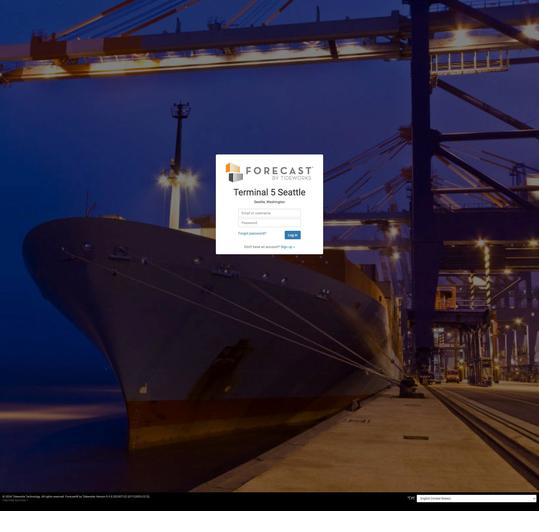 Task type: locate. For each thing, give the bounding box(es) containing it.
Password password field
[[239, 219, 301, 227]]



Task type: describe. For each thing, give the bounding box(es) containing it.
Email or username text field
[[239, 209, 301, 218]]

forecast® by tideworks image
[[226, 162, 314, 183]]



Task type: vqa. For each thing, say whether or not it's contained in the screenshot.
Received inside the Must include: Cost to participate will be sent out to interested parties by Thursday. Confirmation/agreement of customer participation will need to be received no later than 10:00 a.m. Pacific Time Friday. Pre-Arrivals must be made for Empty Drop/Export loads thru Emodal.com. All containers must be cleared of all holds and charges prior to weekend gate.
no



